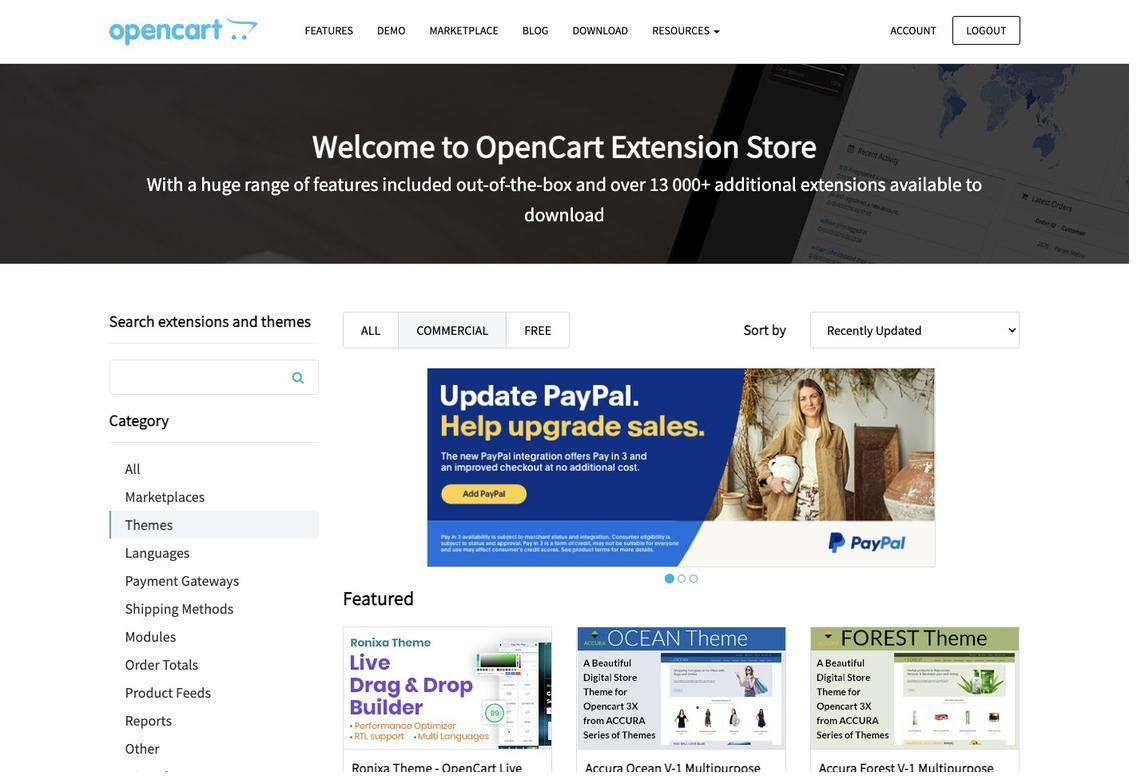 Task type: vqa. For each thing, say whether or not it's contained in the screenshot.
Account Edit image
no



Task type: describe. For each thing, give the bounding box(es) containing it.
resources
[[652, 23, 712, 38]]

totals
[[162, 655, 198, 674]]

store
[[746, 126, 817, 166]]

a
[[187, 172, 197, 196]]

0 horizontal spatial and
[[232, 311, 258, 331]]

all for commercial
[[361, 322, 381, 338]]

marketplaces link
[[109, 483, 319, 511]]

shipping
[[125, 599, 179, 618]]

modules
[[125, 627, 176, 646]]

free
[[524, 322, 551, 338]]

available
[[890, 172, 962, 196]]

download link
[[561, 17, 640, 45]]

feeds
[[176, 683, 211, 702]]

order totals link
[[109, 651, 319, 679]]

resources link
[[640, 17, 732, 45]]

commercial
[[417, 322, 488, 338]]

extension
[[611, 126, 740, 166]]

logout
[[966, 23, 1007, 37]]

reports link
[[109, 706, 319, 734]]

blog link
[[511, 17, 561, 45]]

themes
[[261, 311, 311, 331]]

1 vertical spatial to
[[966, 172, 982, 196]]

with
[[147, 172, 183, 196]]

reports
[[125, 711, 172, 730]]

blog
[[523, 23, 549, 38]]

payment gateways link
[[109, 567, 319, 595]]

product feeds
[[125, 683, 211, 702]]

13
[[650, 172, 669, 196]]

featured
[[343, 586, 414, 611]]

languages
[[125, 543, 190, 562]]

languages link
[[109, 539, 319, 567]]

opencart themes image
[[109, 17, 257, 46]]

additional
[[714, 172, 797, 196]]

demo
[[377, 23, 406, 38]]

extensions inside welcome to opencart extension store with a huge range of features included out-of-the-box and over 13 000+ additional extensions available to download
[[801, 172, 886, 196]]

000+
[[672, 172, 711, 196]]

all for marketplaces
[[125, 460, 140, 478]]

all link for marketplaces
[[109, 455, 319, 483]]

shipping methods link
[[109, 595, 319, 623]]

of-
[[489, 172, 510, 196]]

accura forest v-1 multipurpose theme image
[[811, 627, 1019, 749]]

opencart
[[476, 126, 604, 166]]

search
[[109, 311, 155, 331]]

search image
[[292, 371, 304, 384]]

features
[[305, 23, 353, 38]]

the-
[[510, 172, 543, 196]]



Task type: locate. For each thing, give the bounding box(es) containing it.
shipping methods
[[125, 599, 234, 618]]

gateways
[[181, 571, 239, 590]]

download
[[573, 23, 628, 38]]

0 horizontal spatial all
[[125, 460, 140, 478]]

themes link
[[111, 511, 319, 539]]

1 vertical spatial all link
[[109, 455, 319, 483]]

extensions right search
[[158, 311, 229, 331]]

by
[[772, 320, 786, 339]]

out-
[[456, 172, 489, 196]]

order totals
[[125, 655, 198, 674]]

other link
[[109, 734, 319, 762]]

0 vertical spatial all link
[[343, 312, 399, 348]]

1 horizontal spatial and
[[576, 172, 607, 196]]

1 vertical spatial all
[[125, 460, 140, 478]]

marketplace link
[[418, 17, 511, 45]]

0 vertical spatial all
[[361, 322, 381, 338]]

features link
[[293, 17, 365, 45]]

download
[[524, 202, 605, 227]]

and inside welcome to opencart extension store with a huge range of features included out-of-the-box and over 13 000+ additional extensions available to download
[[576, 172, 607, 196]]

and right box on the top
[[576, 172, 607, 196]]

category
[[109, 410, 169, 430]]

payment
[[125, 571, 178, 590]]

1 horizontal spatial to
[[966, 172, 982, 196]]

marketplaces
[[125, 487, 205, 506]]

and left themes
[[232, 311, 258, 331]]

welcome to opencart extension store with a huge range of features included out-of-the-box and over 13 000+ additional extensions available to download
[[147, 126, 982, 227]]

search extensions and themes
[[109, 311, 311, 331]]

huge
[[201, 172, 241, 196]]

0 vertical spatial to
[[442, 126, 469, 166]]

sort
[[744, 320, 769, 339]]

0 horizontal spatial extensions
[[158, 311, 229, 331]]

accura ocean v-1 multipurpose theme image
[[578, 627, 785, 749]]

other
[[125, 739, 159, 758]]

welcome
[[312, 126, 435, 166]]

extensions down store
[[801, 172, 886, 196]]

account link
[[877, 16, 950, 45]]

marketplace
[[430, 23, 499, 38]]

to up out-
[[442, 126, 469, 166]]

demo link
[[365, 17, 418, 45]]

account
[[891, 23, 937, 37]]

paypal payment gateway image
[[427, 368, 936, 567]]

1 vertical spatial and
[[232, 311, 258, 331]]

1 horizontal spatial all link
[[343, 312, 399, 348]]

included
[[382, 172, 452, 196]]

1 horizontal spatial all
[[361, 322, 381, 338]]

to right available
[[966, 172, 982, 196]]

payment gateways
[[125, 571, 239, 590]]

over
[[610, 172, 646, 196]]

all link
[[343, 312, 399, 348], [109, 455, 319, 483]]

range
[[244, 172, 290, 196]]

extensions
[[801, 172, 886, 196], [158, 311, 229, 331]]

all link for commercial
[[343, 312, 399, 348]]

features
[[313, 172, 378, 196]]

0 vertical spatial and
[[576, 172, 607, 196]]

0 horizontal spatial to
[[442, 126, 469, 166]]

all
[[361, 322, 381, 338], [125, 460, 140, 478]]

logout link
[[953, 16, 1020, 45]]

1 horizontal spatial extensions
[[801, 172, 886, 196]]

methods
[[182, 599, 234, 618]]

commercial link
[[398, 312, 507, 348]]

product
[[125, 683, 173, 702]]

modules link
[[109, 623, 319, 651]]

box
[[543, 172, 572, 196]]

free link
[[506, 312, 570, 348]]

to
[[442, 126, 469, 166], [966, 172, 982, 196]]

None text field
[[110, 360, 318, 394]]

0 horizontal spatial all link
[[109, 455, 319, 483]]

1 vertical spatial extensions
[[158, 311, 229, 331]]

and
[[576, 172, 607, 196], [232, 311, 258, 331]]

product feeds link
[[109, 679, 319, 706]]

0 vertical spatial extensions
[[801, 172, 886, 196]]

ronixa theme - opencart live drag and drop page .. image
[[344, 627, 552, 749]]

of
[[294, 172, 310, 196]]

order
[[125, 655, 160, 674]]

themes
[[125, 515, 173, 534]]

sort by
[[744, 320, 786, 339]]



